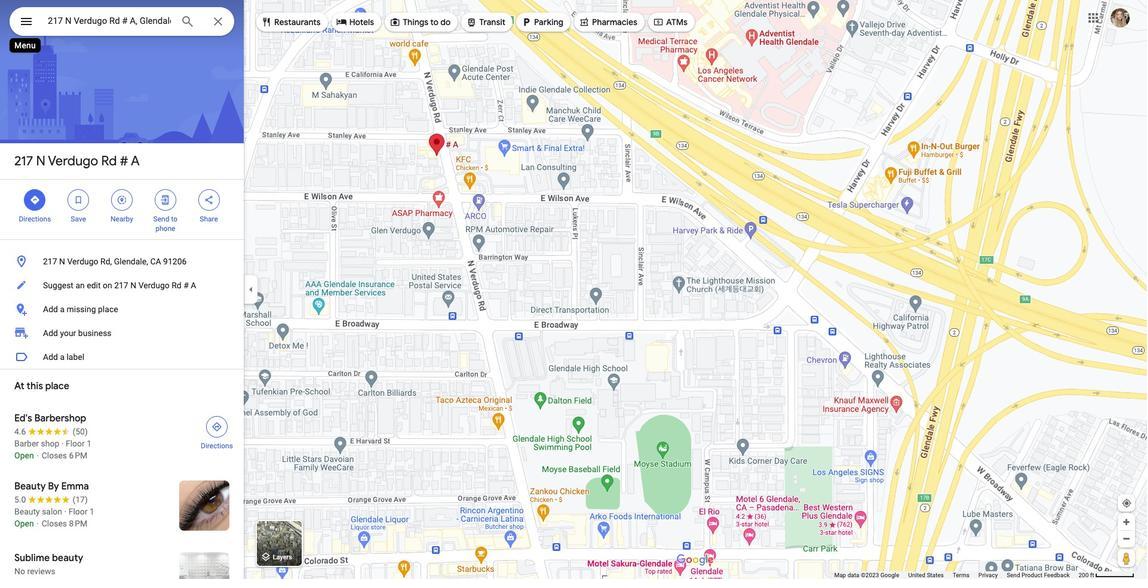 Task type: describe. For each thing, give the bounding box(es) containing it.
layers
[[273, 554, 292, 562]]

glendale,
[[114, 257, 148, 267]]

suggest an edit on 217 n verdugo rd # a button
[[0, 274, 244, 298]]

1 for beauty by emma
[[90, 507, 94, 517]]

ed's barbershop
[[14, 413, 86, 425]]

91206
[[163, 257, 187, 267]]

beauty by emma
[[14, 481, 89, 493]]

200 ft
[[1079, 573, 1095, 579]]

⋅ for ed's
[[36, 451, 40, 461]]

this
[[27, 381, 43, 393]]

label
[[67, 353, 84, 362]]

4.6
[[14, 427, 26, 437]]

feedback
[[1044, 573, 1070, 579]]

save
[[71, 215, 86, 224]]

· for by
[[64, 507, 66, 517]]

hotels
[[349, 17, 374, 27]]

5.0 stars 17 reviews image
[[14, 494, 88, 506]]

beauty
[[52, 553, 83, 565]]

an
[[76, 281, 85, 290]]

4.6 stars 50 reviews image
[[14, 426, 88, 438]]

 search field
[[10, 7, 234, 38]]

atms
[[666, 17, 688, 27]]

 atms
[[653, 16, 688, 29]]

google
[[881, 573, 900, 579]]

united
[[909, 573, 926, 579]]

ca
[[150, 257, 161, 267]]

terms
[[953, 573, 970, 579]]

add a missing place
[[43, 305, 118, 314]]

your
[[60, 329, 76, 338]]

8 pm
[[69, 519, 87, 529]]

map data ©2023 google
[[835, 573, 900, 579]]

2 vertical spatial verdugo
[[138, 281, 170, 290]]

barber shop · floor 1 open ⋅ closes 6 pm
[[14, 439, 91, 461]]

6 pm
[[69, 451, 87, 461]]

show your location image
[[1122, 499, 1133, 509]]

closes for barbershop
[[42, 451, 67, 461]]

5.0
[[14, 496, 26, 505]]


[[204, 194, 214, 207]]

217 N Verdugo Rd # A, Glendale, CA 91206 field
[[10, 7, 234, 36]]

zoom out image
[[1123, 535, 1131, 544]]

united states button
[[909, 572, 944, 580]]

# inside button
[[184, 281, 189, 290]]

add for add a missing place
[[43, 305, 58, 314]]

verdugo for rd
[[48, 153, 98, 170]]

verdugo for rd,
[[67, 257, 98, 267]]

barber
[[14, 439, 39, 449]]


[[521, 16, 532, 29]]

open for ed's
[[14, 451, 34, 461]]

 restaurants
[[261, 16, 321, 29]]

states
[[927, 573, 944, 579]]

at
[[14, 381, 24, 393]]

(17)
[[73, 496, 88, 505]]

a for missing
[[60, 305, 65, 314]]

a for label
[[60, 353, 65, 362]]

reviews
[[27, 567, 55, 577]]

parking
[[534, 17, 564, 27]]

⋅ for beauty
[[36, 519, 40, 529]]

0 horizontal spatial #
[[120, 153, 128, 170]]

send product feedback button
[[1007, 572, 1070, 580]]

edit
[[87, 281, 101, 290]]

ft
[[1091, 573, 1095, 579]]

 button
[[10, 7, 43, 38]]

217 for 217 n verdugo rd, glendale, ca 91206
[[43, 257, 57, 267]]

directions button
[[194, 413, 240, 451]]

united states
[[909, 573, 944, 579]]


[[390, 16, 401, 29]]


[[466, 16, 477, 29]]

directions inside directions button
[[201, 442, 233, 451]]

suggest
[[43, 281, 73, 290]]

217 n verdugo rd # a
[[14, 153, 140, 170]]

send to phone
[[153, 215, 178, 233]]

terms button
[[953, 572, 970, 580]]

add a label button
[[0, 345, 244, 369]]

by
[[48, 481, 59, 493]]

missing
[[67, 305, 96, 314]]

add your business link
[[0, 322, 244, 345]]

n for 217 n verdugo rd, glendale, ca 91206
[[59, 257, 65, 267]]

no
[[14, 567, 25, 577]]

 pharmacies
[[579, 16, 638, 29]]

send for send product feedback
[[1007, 573, 1021, 579]]

217 n verdugo rd, glendale, ca 91206 button
[[0, 250, 244, 274]]

ed's
[[14, 413, 32, 425]]

shop
[[41, 439, 59, 449]]

google account: michelle dermenjian  
(michelle.dermenjian@adept.ai) image
[[1111, 8, 1130, 27]]

send product feedback
[[1007, 573, 1070, 579]]

beauty for beauty salon · floor 1 open ⋅ closes 8 pm
[[14, 507, 40, 517]]

barbershop
[[34, 413, 86, 425]]


[[19, 13, 33, 30]]

do
[[441, 17, 451, 27]]

at this place
[[14, 381, 69, 393]]

 hotels
[[336, 16, 374, 29]]

200
[[1079, 573, 1089, 579]]

transit
[[480, 17, 506, 27]]

restaurants
[[274, 17, 321, 27]]

send for send to phone
[[153, 215, 169, 224]]

add a label
[[43, 353, 84, 362]]

 transit
[[466, 16, 506, 29]]



Task type: vqa. For each thing, say whether or not it's contained in the screenshot.


Task type: locate. For each thing, give the bounding box(es) containing it.
217 up the 
[[14, 153, 33, 170]]

0 vertical spatial directions
[[19, 215, 51, 224]]

add your business
[[43, 329, 112, 338]]

closes down "shop"
[[42, 451, 67, 461]]

phone
[[156, 225, 175, 233]]

1 horizontal spatial place
[[98, 305, 118, 314]]

add inside 'add a missing place' button
[[43, 305, 58, 314]]

1 vertical spatial to
[[171, 215, 178, 224]]

2 a from the top
[[60, 353, 65, 362]]

send left product
[[1007, 573, 1021, 579]]

floor
[[66, 439, 85, 449], [69, 507, 88, 517]]

1 vertical spatial a
[[191, 281, 196, 290]]

a left collapse side panel icon
[[191, 281, 196, 290]]

· for barbershop
[[61, 439, 64, 449]]

open down barber
[[14, 451, 34, 461]]

0 vertical spatial closes
[[42, 451, 67, 461]]

things
[[403, 17, 429, 27]]

rd up ''
[[101, 153, 117, 170]]

footer containing map data ©2023 google
[[835, 572, 1079, 580]]

1 vertical spatial verdugo
[[67, 257, 98, 267]]

None field
[[48, 14, 171, 28]]

closes down salon
[[42, 519, 67, 529]]

©2023
[[861, 573, 879, 579]]

1 vertical spatial ⋅
[[36, 519, 40, 529]]

on
[[103, 281, 112, 290]]

0 vertical spatial ⋅
[[36, 451, 40, 461]]

(50)
[[73, 427, 88, 437]]

open inside beauty salon · floor 1 open ⋅ closes 8 pm
[[14, 519, 34, 529]]

footer inside google maps element
[[835, 572, 1079, 580]]

salon
[[42, 507, 62, 517]]

data
[[848, 573, 860, 579]]

show street view coverage image
[[1118, 550, 1136, 568]]

2 horizontal spatial n
[[130, 281, 136, 290]]

n for 217 n verdugo rd # a
[[36, 153, 45, 170]]

1 vertical spatial send
[[1007, 573, 1021, 579]]

0 horizontal spatial a
[[131, 153, 140, 170]]

verdugo up  on the left of the page
[[48, 153, 98, 170]]

emma
[[61, 481, 89, 493]]

0 vertical spatial send
[[153, 215, 169, 224]]

n down glendale,
[[130, 281, 136, 290]]


[[117, 194, 127, 207]]

2 add from the top
[[43, 329, 58, 338]]

⋅ down barber
[[36, 451, 40, 461]]

verdugo left the rd,
[[67, 257, 98, 267]]

1 a from the top
[[60, 305, 65, 314]]

1 vertical spatial 1
[[90, 507, 94, 517]]

floor for ed's barbershop
[[66, 439, 85, 449]]

0 vertical spatial 1
[[87, 439, 91, 449]]

0 vertical spatial #
[[120, 153, 128, 170]]

# up ''
[[120, 153, 128, 170]]

a left missing in the bottom left of the page
[[60, 305, 65, 314]]

0 vertical spatial n
[[36, 153, 45, 170]]

1 vertical spatial ·
[[64, 507, 66, 517]]

3 add from the top
[[43, 353, 58, 362]]

2 vertical spatial n
[[130, 281, 136, 290]]

actions for 217 n verdugo rd # a region
[[0, 180, 244, 240]]

verdugo down ca
[[138, 281, 170, 290]]

1 vertical spatial #
[[184, 281, 189, 290]]

0 horizontal spatial ·
[[61, 439, 64, 449]]

0 vertical spatial 217
[[14, 153, 33, 170]]

217 n verdugo rd # a main content
[[0, 0, 244, 580]]

1 for ed's barbershop
[[87, 439, 91, 449]]

send inside send to phone
[[153, 215, 169, 224]]

1 vertical spatial closes
[[42, 519, 67, 529]]

0 horizontal spatial n
[[36, 153, 45, 170]]

#
[[120, 153, 128, 170], [184, 281, 189, 290]]

1 vertical spatial floor
[[69, 507, 88, 517]]

1 vertical spatial place
[[45, 381, 69, 393]]


[[261, 16, 272, 29]]

open for beauty
[[14, 519, 34, 529]]

1 inside beauty salon · floor 1 open ⋅ closes 8 pm
[[90, 507, 94, 517]]

place right this
[[45, 381, 69, 393]]

1 vertical spatial 217
[[43, 257, 57, 267]]


[[653, 16, 664, 29]]

rd inside suggest an edit on 217 n verdugo rd # a button
[[172, 281, 182, 290]]

1 vertical spatial rd
[[172, 281, 182, 290]]

0 vertical spatial rd
[[101, 153, 117, 170]]

1 vertical spatial add
[[43, 329, 58, 338]]

footer
[[835, 572, 1079, 580]]

n up suggest
[[59, 257, 65, 267]]

open down the '5.0'
[[14, 519, 34, 529]]

floor up 8 pm
[[69, 507, 88, 517]]

directions image
[[212, 422, 222, 433]]

1 vertical spatial a
[[60, 353, 65, 362]]

to left do
[[431, 17, 439, 27]]

a up actions for 217 n verdugo rd # a region
[[131, 153, 140, 170]]

0 horizontal spatial 217
[[14, 153, 33, 170]]

1
[[87, 439, 91, 449], [90, 507, 94, 517]]

217 up suggest
[[43, 257, 57, 267]]

business
[[78, 329, 112, 338]]

floor inside barber shop · floor 1 open ⋅ closes 6 pm
[[66, 439, 85, 449]]

privacy button
[[979, 572, 998, 580]]

2 closes from the top
[[42, 519, 67, 529]]

a
[[131, 153, 140, 170], [191, 281, 196, 290]]

share
[[200, 215, 218, 224]]

0 vertical spatial add
[[43, 305, 58, 314]]

pharmacies
[[592, 17, 638, 27]]

a inside button
[[60, 305, 65, 314]]

collapse side panel image
[[244, 283, 258, 296]]

200 ft button
[[1079, 573, 1135, 579]]

2 ⋅ from the top
[[36, 519, 40, 529]]

1 closes from the top
[[42, 451, 67, 461]]

⋅ inside beauty salon · floor 1 open ⋅ closes 8 pm
[[36, 519, 40, 529]]

1 vertical spatial directions
[[201, 442, 233, 451]]

add left your
[[43, 329, 58, 338]]

0 vertical spatial verdugo
[[48, 153, 98, 170]]

add a missing place button
[[0, 298, 244, 322]]

1 open from the top
[[14, 451, 34, 461]]

0 horizontal spatial to
[[171, 215, 178, 224]]

privacy
[[979, 573, 998, 579]]


[[336, 16, 347, 29]]

send up the phone
[[153, 215, 169, 224]]

zoom in image
[[1123, 518, 1131, 527]]

a
[[60, 305, 65, 314], [60, 353, 65, 362]]

sublime
[[14, 553, 50, 565]]

a inside button
[[60, 353, 65, 362]]

map
[[835, 573, 846, 579]]

closes for by
[[42, 519, 67, 529]]

closes inside barber shop · floor 1 open ⋅ closes 6 pm
[[42, 451, 67, 461]]

1 horizontal spatial n
[[59, 257, 65, 267]]

rd,
[[100, 257, 112, 267]]

nearby
[[111, 215, 133, 224]]

1 horizontal spatial directions
[[201, 442, 233, 451]]

0 vertical spatial beauty
[[14, 481, 46, 493]]

0 horizontal spatial directions
[[19, 215, 51, 224]]

1 ⋅ from the top
[[36, 451, 40, 461]]

floor inside beauty salon · floor 1 open ⋅ closes 8 pm
[[69, 507, 88, 517]]

add for add a label
[[43, 353, 58, 362]]

add down suggest
[[43, 305, 58, 314]]

1 horizontal spatial #
[[184, 281, 189, 290]]

1 down (50)
[[87, 439, 91, 449]]

beauty for beauty by emma
[[14, 481, 46, 493]]

open
[[14, 451, 34, 461], [14, 519, 34, 529]]

217 n verdugo rd, glendale, ca 91206
[[43, 257, 187, 267]]

verdugo
[[48, 153, 98, 170], [67, 257, 98, 267], [138, 281, 170, 290]]

beauty up the '5.0'
[[14, 481, 46, 493]]

0 vertical spatial a
[[131, 153, 140, 170]]

1 inside barber shop · floor 1 open ⋅ closes 6 pm
[[87, 439, 91, 449]]

send inside button
[[1007, 573, 1021, 579]]

· inside beauty salon · floor 1 open ⋅ closes 8 pm
[[64, 507, 66, 517]]

directions down the 
[[19, 215, 51, 224]]

beauty down the '5.0'
[[14, 507, 40, 517]]

1 vertical spatial open
[[14, 519, 34, 529]]

none field inside 217 n verdugo rd # a, glendale, ca 91206 field
[[48, 14, 171, 28]]

0 vertical spatial a
[[60, 305, 65, 314]]

# down 91206
[[184, 281, 189, 290]]

add for add your business
[[43, 329, 58, 338]]

to inside the  things to do
[[431, 17, 439, 27]]

0 horizontal spatial place
[[45, 381, 69, 393]]

a left label
[[60, 353, 65, 362]]

to up the phone
[[171, 215, 178, 224]]

217 for 217 n verdugo rd # a
[[14, 153, 33, 170]]

suggest an edit on 217 n verdugo rd # a
[[43, 281, 196, 290]]

place
[[98, 305, 118, 314], [45, 381, 69, 393]]

beauty inside beauty salon · floor 1 open ⋅ closes 8 pm
[[14, 507, 40, 517]]

1 horizontal spatial ·
[[64, 507, 66, 517]]

place inside button
[[98, 305, 118, 314]]

sublime beauty no reviews
[[14, 553, 83, 577]]

1 horizontal spatial a
[[191, 281, 196, 290]]

add
[[43, 305, 58, 314], [43, 329, 58, 338], [43, 353, 58, 362]]

2 vertical spatial 217
[[114, 281, 128, 290]]

 things to do
[[390, 16, 451, 29]]

beauty
[[14, 481, 46, 493], [14, 507, 40, 517]]

0 vertical spatial open
[[14, 451, 34, 461]]

0 vertical spatial ·
[[61, 439, 64, 449]]

add left label
[[43, 353, 58, 362]]

n up the 
[[36, 153, 45, 170]]

217 right on
[[114, 281, 128, 290]]

0 vertical spatial place
[[98, 305, 118, 314]]


[[160, 194, 171, 207]]

beauty salon · floor 1 open ⋅ closes 8 pm
[[14, 507, 94, 529]]

2 beauty from the top
[[14, 507, 40, 517]]

0 vertical spatial to
[[431, 17, 439, 27]]

n
[[36, 153, 45, 170], [59, 257, 65, 267], [130, 281, 136, 290]]

1 horizontal spatial to
[[431, 17, 439, 27]]

rd down 91206
[[172, 281, 182, 290]]

2 open from the top
[[14, 519, 34, 529]]

1 horizontal spatial rd
[[172, 281, 182, 290]]

directions down directions icon
[[201, 442, 233, 451]]

closes inside beauty salon · floor 1 open ⋅ closes 8 pm
[[42, 519, 67, 529]]

0 horizontal spatial rd
[[101, 153, 117, 170]]

· right "shop"
[[61, 439, 64, 449]]

217
[[14, 153, 33, 170], [43, 257, 57, 267], [114, 281, 128, 290]]

 parking
[[521, 16, 564, 29]]

· right salon
[[64, 507, 66, 517]]

⋅ inside barber shop · floor 1 open ⋅ closes 6 pm
[[36, 451, 40, 461]]

floor up 6 pm
[[66, 439, 85, 449]]

rd
[[101, 153, 117, 170], [172, 281, 182, 290]]

1 add from the top
[[43, 305, 58, 314]]

1 vertical spatial n
[[59, 257, 65, 267]]

1 vertical spatial beauty
[[14, 507, 40, 517]]

2 horizontal spatial 217
[[114, 281, 128, 290]]

1 beauty from the top
[[14, 481, 46, 493]]

to inside send to phone
[[171, 215, 178, 224]]

0 vertical spatial floor
[[66, 439, 85, 449]]

directions
[[19, 215, 51, 224], [201, 442, 233, 451]]


[[579, 16, 590, 29]]

add inside add your business link
[[43, 329, 58, 338]]

place down on
[[98, 305, 118, 314]]

a inside button
[[191, 281, 196, 290]]


[[30, 194, 40, 207]]

to
[[431, 17, 439, 27], [171, 215, 178, 224]]

floor for beauty by emma
[[69, 507, 88, 517]]

directions inside actions for 217 n verdugo rd # a region
[[19, 215, 51, 224]]

product
[[1022, 573, 1043, 579]]

· inside barber shop · floor 1 open ⋅ closes 6 pm
[[61, 439, 64, 449]]

1 horizontal spatial 217
[[43, 257, 57, 267]]

⋅
[[36, 451, 40, 461], [36, 519, 40, 529]]

2 vertical spatial add
[[43, 353, 58, 362]]

0 horizontal spatial send
[[153, 215, 169, 224]]

1 right salon
[[90, 507, 94, 517]]

1 horizontal spatial send
[[1007, 573, 1021, 579]]

google maps element
[[0, 0, 1148, 580]]

⋅ down 5.0 stars 17 reviews image on the bottom of page
[[36, 519, 40, 529]]

add inside add a label button
[[43, 353, 58, 362]]


[[73, 194, 84, 207]]

open inside barber shop · floor 1 open ⋅ closes 6 pm
[[14, 451, 34, 461]]



